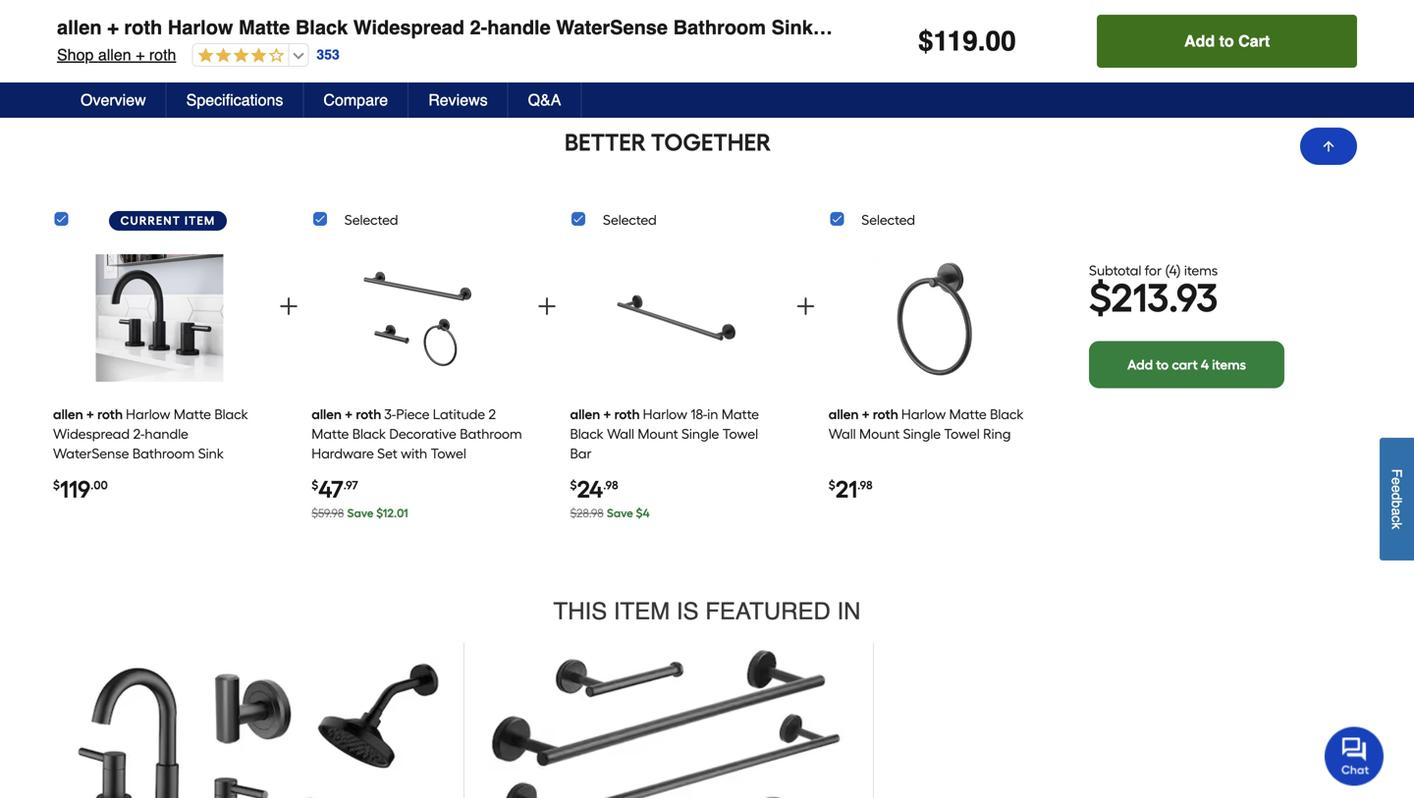 Task type: locate. For each thing, give the bounding box(es) containing it.
.98 down harlow matte black wall mount single towel ring
[[857, 478, 872, 492]]

1 vertical spatial 119
[[60, 475, 90, 504]]

+ inside 24 list item
[[603, 406, 611, 423]]

harlow left 18-
[[643, 406, 687, 423]]

4 right 'for'
[[1169, 262, 1177, 279]]

0 vertical spatial add
[[1184, 32, 1215, 50]]

4 allen + roth from the left
[[829, 406, 898, 423]]

1 horizontal spatial mount
[[859, 426, 900, 442]]

2 vertical spatial bathroom
[[132, 445, 195, 462]]

1 selected from the left
[[344, 211, 398, 228]]

# right model
[[195, 28, 203, 44]]

widespread up .00
[[53, 426, 130, 442]]

better
[[565, 128, 646, 157]]

bathroom for 3-piece latitude 2 matte black decorative bathroom hardware set with towel bar,toilet paper holder and towel ring
[[460, 426, 522, 442]]

ring
[[983, 426, 1011, 442], [312, 484, 339, 501]]

save right $28.98
[[607, 506, 633, 520]]

2 vertical spatial 4
[[643, 506, 650, 520]]

add inside 'link'
[[1127, 357, 1153, 373]]

0 horizontal spatial add
[[1127, 357, 1153, 373]]

harlow down allen + roth harlow matte black wall mount single towel ring image
[[901, 406, 946, 423]]

2 mount from the left
[[859, 426, 900, 442]]

1 horizontal spatial widespread
[[353, 16, 464, 39]]

shop down 1102764
[[57, 46, 94, 64]]

1 horizontal spatial single
[[903, 426, 941, 442]]

0 horizontal spatial mount
[[638, 426, 678, 442]]

47
[[318, 475, 343, 504]]

subtotal for ( 4 ) items $ 213 .93
[[1089, 262, 1218, 322]]

add to cart
[[1184, 32, 1270, 50]]

harlow for harlow matte black widespread 2-handle watersense bathroom sink faucet with drain
[[126, 406, 170, 423]]

1 horizontal spatial sink
[[771, 16, 813, 39]]

47 list item
[[312, 239, 524, 531]]

allen + roth
[[53, 406, 123, 423], [312, 406, 381, 423], [570, 406, 640, 423], [829, 406, 898, 423]]

1 horizontal spatial faucet
[[818, 16, 882, 39]]

faucet
[[818, 16, 882, 39], [53, 465, 96, 482]]

is
[[676, 598, 699, 625]]

e up 'd' in the right bottom of the page
[[1389, 477, 1405, 485]]

2 allen + roth from the left
[[312, 406, 381, 423]]

0 horizontal spatial sink
[[198, 445, 224, 462]]

e
[[1389, 477, 1405, 485], [1389, 485, 1405, 493]]

1 .98 from the left
[[603, 478, 618, 492]]

1 vertical spatial watersense
[[53, 445, 129, 462]]

617001
[[259, 28, 304, 44]]

.98 up $28.98 save $ 4
[[603, 478, 618, 492]]

1 horizontal spatial wall
[[829, 426, 856, 442]]

1 vertical spatial items
[[1212, 357, 1246, 373]]

allen + roth for mount
[[829, 406, 898, 423]]

in-
[[1106, 33, 1121, 49]]

add to cart 4 items
[[1127, 357, 1246, 373]]

1 vertical spatial 4
[[1201, 357, 1209, 373]]

matte
[[239, 16, 290, 39], [174, 406, 211, 423], [722, 406, 759, 423], [949, 406, 987, 423], [312, 426, 349, 442]]

2 single from the left
[[903, 426, 941, 442]]

.00
[[90, 478, 108, 492]]

item
[[185, 213, 216, 228]]

item
[[51, 28, 78, 44], [614, 598, 670, 625]]

0 horizontal spatial 4
[[643, 506, 650, 520]]

.97
[[343, 478, 358, 492]]

2 # from the left
[[195, 28, 203, 44]]

towel inside harlow matte black wall mount single towel ring
[[944, 426, 980, 442]]

allen + roth up hardware on the bottom left
[[312, 406, 381, 423]]

1 horizontal spatial 4
[[1169, 262, 1177, 279]]

0 horizontal spatial 119
[[60, 475, 90, 504]]

1 wall from the left
[[607, 426, 634, 442]]

allen + roth for 2-
[[53, 406, 123, 423]]

1 vertical spatial handle
[[145, 426, 188, 442]]

items right cart
[[1212, 357, 1246, 373]]

0 horizontal spatial faucet
[[53, 465, 96, 482]]

wall up 21
[[829, 426, 856, 442]]

+ inside 21 list item
[[862, 406, 870, 423]]

bathroom inside the 3-piece latitude 2 matte black decorative bathroom hardware set with towel bar,toilet paper holder and towel ring
[[460, 426, 522, 442]]

0 vertical spatial with
[[887, 16, 926, 39]]

current
[[120, 213, 181, 228]]

item left is
[[614, 598, 670, 625]]

1 horizontal spatial drain
[[932, 16, 982, 39]]

$59.98
[[312, 506, 344, 520]]

0 vertical spatial ring
[[983, 426, 1011, 442]]

model
[[154, 28, 192, 44]]

24 list item
[[570, 239, 783, 531]]

0 horizontal spatial .98
[[603, 478, 618, 492]]

1 vertical spatial ring
[[312, 484, 339, 501]]

harlow
[[168, 16, 233, 39], [126, 406, 170, 423], [643, 406, 687, 423], [901, 406, 946, 423]]

towel inside harlow 18-in matte black wall mount single towel bar
[[722, 426, 758, 442]]

1 allen + roth from the left
[[53, 406, 123, 423]]

1 vertical spatial with
[[401, 445, 427, 462]]

add inside button
[[1184, 32, 1215, 50]]

watersense inside harlow matte black widespread 2-handle watersense bathroom sink faucet with drain
[[53, 445, 129, 462]]

1 save from the left
[[347, 506, 374, 520]]

1 horizontal spatial bathroom
[[460, 426, 522, 442]]

119 for .
[[933, 26, 978, 57]]

chat invite button image
[[1325, 726, 1385, 786]]

3.9 stars image
[[193, 47, 284, 65], [187, 54, 278, 72]]

0 vertical spatial handle
[[487, 16, 551, 39]]

matte inside harlow matte black wall mount single towel ring
[[949, 406, 987, 423]]

plus image
[[277, 295, 300, 318], [535, 295, 559, 318], [794, 295, 817, 318]]

# left |
[[82, 28, 89, 44]]

it
[[1201, 33, 1208, 49]]

1 horizontal spatial to
[[1219, 32, 1234, 50]]

of
[[1305, 33, 1317, 49]]

1 horizontal spatial watersense
[[556, 16, 668, 39]]

0 horizontal spatial 2-
[[133, 426, 145, 442]]

allen + roth inside 21 list item
[[829, 406, 898, 423]]

charge.
[[919, 53, 965, 69]]

2-
[[470, 16, 487, 39], [133, 426, 145, 442]]

add to cart 4 items link
[[1089, 341, 1284, 389]]

1 vertical spatial widespread
[[53, 426, 130, 442]]

d
[[1389, 493, 1405, 500]]

for
[[1145, 262, 1162, 279]]

0 horizontal spatial save
[[347, 506, 374, 520]]

allen inside 21 list item
[[829, 406, 859, 423]]

2 horizontal spatial 4
[[1201, 357, 1209, 373]]

1 horizontal spatial with
[[401, 445, 427, 462]]

wall inside harlow 18-in matte black wall mount single towel bar
[[607, 426, 634, 442]]

roth inside 24 list item
[[614, 406, 640, 423]]

allen + roth inside 47 "list item"
[[312, 406, 381, 423]]

1 vertical spatial bathroom
[[460, 426, 522, 442]]

harlow inside harlow 18-in matte black wall mount single towel bar
[[643, 406, 687, 423]]

k
[[1389, 522, 1405, 529]]

selected
[[344, 211, 398, 228], [603, 211, 657, 228], [861, 211, 915, 228]]

0 horizontal spatial ring
[[312, 484, 339, 501]]

1 single from the left
[[681, 426, 719, 442]]

new,
[[995, 33, 1023, 49]]

1 horizontal spatial selected
[[603, 211, 657, 228]]

0 horizontal spatial wall
[[607, 426, 634, 442]]

back
[[1211, 33, 1240, 49]]

allen + roth up the $ 21 .98
[[829, 406, 898, 423]]

3 allen + roth from the left
[[570, 406, 640, 423]]

0 horizontal spatial item
[[51, 28, 78, 44]]

current item
[[120, 213, 216, 228]]

harlow matte black 2-handle widespread faucet & bath hardware collection image
[[480, 643, 873, 798]]

+ inside 119 list item
[[86, 406, 94, 423]]

0 horizontal spatial selected
[[344, 211, 398, 228]]

2 vertical spatial with
[[99, 465, 126, 482]]

roth
[[124, 16, 162, 39], [149, 46, 176, 64], [143, 53, 170, 72], [97, 406, 123, 423], [356, 406, 381, 423], [614, 406, 640, 423], [873, 406, 898, 423]]

to left cart
[[1156, 357, 1169, 373]]

119 inside list item
[[60, 475, 90, 504]]

faucet inside harlow matte black widespread 2-handle watersense bathroom sink faucet with drain
[[53, 465, 96, 482]]

$ 119 .00
[[53, 475, 108, 504]]

black
[[295, 16, 348, 39], [214, 406, 248, 423], [990, 406, 1024, 423], [352, 426, 386, 442], [570, 426, 604, 442]]

arrow up image
[[1321, 138, 1336, 154]]

.98 inside $ 24 .98
[[603, 478, 618, 492]]

0 vertical spatial drain
[[932, 16, 982, 39]]

drain inside harlow matte black widespread 2-handle watersense bathroom sink faucet with drain
[[129, 465, 162, 482]]

1 vertical spatial sink
[[198, 445, 224, 462]]

2 .98 from the left
[[857, 478, 872, 492]]

q&a
[[528, 91, 561, 109]]

bathroom inside harlow matte black widespread 2-handle watersense bathroom sink faucet with drain
[[132, 445, 195, 462]]

allen + roth inside 24 list item
[[570, 406, 640, 423]]

2 wall from the left
[[829, 426, 856, 442]]

harlow inside harlow matte black wall mount single towel ring
[[901, 406, 946, 423]]

0 horizontal spatial #
[[82, 28, 89, 44]]

return
[[919, 33, 961, 49]]

0 vertical spatial faucet
[[818, 16, 882, 39]]

to
[[1219, 32, 1234, 50], [1244, 33, 1256, 49], [1156, 357, 1169, 373]]

1 horizontal spatial 119
[[933, 26, 978, 57]]

1 vertical spatial faucet
[[53, 465, 96, 482]]

plus image for 24
[[794, 295, 817, 318]]

1 horizontal spatial #
[[195, 28, 203, 44]]

unused
[[1027, 33, 1072, 49]]

allen + roth up bar
[[570, 406, 640, 423]]

0 vertical spatial sink
[[771, 16, 813, 39]]

to left us
[[1244, 33, 1256, 49]]

$ inside the $ 21 .98
[[829, 478, 835, 492]]

roth inside 47 "list item"
[[356, 406, 381, 423]]

0 vertical spatial items
[[1184, 262, 1218, 279]]

better together heading
[[51, 127, 1284, 158]]

.98 inside the $ 21 .98
[[857, 478, 872, 492]]

4 inside the subtotal for ( 4 ) items $ 213 .93
[[1169, 262, 1177, 279]]

0 horizontal spatial bathroom
[[132, 445, 195, 462]]

harlow for harlow 18-in matte black wall mount single towel bar
[[643, 406, 687, 423]]

wall up $ 24 .98
[[607, 426, 634, 442]]

allen + roth up .00
[[53, 406, 123, 423]]

0 vertical spatial widespread
[[353, 16, 464, 39]]

$ 47 .97
[[312, 475, 358, 504]]

items
[[1184, 262, 1218, 279], [1212, 357, 1246, 373]]

2 horizontal spatial with
[[887, 16, 926, 39]]

1 horizontal spatial .98
[[857, 478, 872, 492]]

compare
[[323, 91, 388, 109]]

1 vertical spatial drain
[[129, 465, 162, 482]]

widespread
[[353, 16, 464, 39], [53, 426, 130, 442]]

4 inside list item
[[643, 506, 650, 520]]

mount inside harlow 18-in matte black wall mount single towel bar
[[638, 426, 678, 442]]

0 vertical spatial 119
[[933, 26, 978, 57]]

2 horizontal spatial to
[[1244, 33, 1256, 49]]

with inside harlow matte black widespread 2-handle watersense bathroom sink faucet with drain
[[99, 465, 126, 482]]

1 horizontal spatial plus image
[[535, 295, 559, 318]]

to inside easy & free returns return your new, unused item in-store or ship it back to us free of charge.
[[1244, 33, 1256, 49]]

119 for .00
[[60, 475, 90, 504]]

0 horizontal spatial watersense
[[53, 445, 129, 462]]

1 horizontal spatial ring
[[983, 426, 1011, 442]]

2 horizontal spatial selected
[[861, 211, 915, 228]]

21
[[835, 475, 857, 504]]

1 plus image from the left
[[277, 295, 300, 318]]

towel
[[722, 426, 758, 442], [944, 426, 980, 442], [431, 445, 466, 462], [485, 465, 521, 482]]

$28.98
[[570, 506, 604, 520]]

18-
[[691, 406, 707, 423]]

decorative
[[389, 426, 456, 442]]

save down .97 at the left bottom
[[347, 506, 374, 520]]

to inside button
[[1219, 32, 1234, 50]]

4
[[1169, 262, 1177, 279], [1201, 357, 1209, 373], [643, 506, 650, 520]]

0 horizontal spatial single
[[681, 426, 719, 442]]

item left 1102764
[[51, 28, 78, 44]]

allen + roth inside 119 list item
[[53, 406, 123, 423]]

shop
[[57, 46, 94, 64], [51, 53, 88, 72]]

2 selected from the left
[[603, 211, 657, 228]]

0 vertical spatial item
[[51, 28, 78, 44]]

harlow inside harlow matte black widespread 2-handle watersense bathroom sink faucet with drain
[[126, 406, 170, 423]]

items right )
[[1184, 262, 1218, 279]]

wall
[[607, 426, 634, 442], [829, 426, 856, 442]]

1 mount from the left
[[638, 426, 678, 442]]

0 horizontal spatial handle
[[145, 426, 188, 442]]

allen inside 47 "list item"
[[312, 406, 342, 423]]

1 horizontal spatial 2-
[[470, 16, 487, 39]]

0 vertical spatial bathroom
[[673, 16, 766, 39]]

widespread up heart outline icon
[[353, 16, 464, 39]]

1 vertical spatial add
[[1127, 357, 1153, 373]]

allen + roth 3-piece latitude 2 matte black decorative bathroom hardware set with towel bar,toilet paper holder and towel ring image
[[354, 246, 482, 390]]

0 horizontal spatial widespread
[[53, 426, 130, 442]]

with
[[887, 16, 926, 39], [401, 445, 427, 462], [99, 465, 126, 482]]

better together
[[565, 128, 771, 157]]

1 horizontal spatial item
[[614, 598, 670, 625]]

4 for subtotal for ( 4 ) items $ 213 .93
[[1169, 262, 1177, 279]]

2 save from the left
[[607, 506, 633, 520]]

to right it
[[1219, 32, 1234, 50]]

1 horizontal spatial add
[[1184, 32, 1215, 50]]

4 right $28.98
[[643, 506, 650, 520]]

12.01
[[383, 506, 408, 520]]

bathroom for harlow matte black widespread 2-handle watersense bathroom sink faucet with drain
[[132, 445, 195, 462]]

roth inside 119 list item
[[97, 406, 123, 423]]

+ inside 47 "list item"
[[345, 406, 353, 423]]

0 horizontal spatial drain
[[129, 465, 162, 482]]

save inside 47 "list item"
[[347, 506, 374, 520]]

selected for 47
[[344, 211, 398, 228]]

black inside harlow 18-in matte black wall mount single towel bar
[[570, 426, 604, 442]]

to inside 'link'
[[1156, 357, 1169, 373]]

single
[[681, 426, 719, 442], [903, 426, 941, 442]]

2 plus image from the left
[[535, 295, 559, 318]]

1 horizontal spatial save
[[607, 506, 633, 520]]

119
[[933, 26, 978, 57], [60, 475, 90, 504]]

2 horizontal spatial plus image
[[794, 295, 817, 318]]

allen + roth for black
[[570, 406, 640, 423]]

0 horizontal spatial with
[[99, 465, 126, 482]]

0 horizontal spatial to
[[1156, 357, 1169, 373]]

black inside the 3-piece latitude 2 matte black decorative bathroom hardware set with towel bar,toilet paper holder and towel ring
[[352, 426, 386, 442]]

in
[[837, 598, 861, 625]]

add for add to cart
[[1184, 32, 1215, 50]]

e up 'b'
[[1389, 485, 1405, 493]]

#
[[82, 28, 89, 44], [195, 28, 203, 44]]

harlow down allen + roth harlow matte black widespread 2-handle watersense bathroom sink faucet with drain image
[[126, 406, 170, 423]]

harlow for harlow matte black wall mount single towel ring
[[901, 406, 946, 423]]

4 inside 'link'
[[1201, 357, 1209, 373]]

save inside 24 list item
[[607, 506, 633, 520]]

1 horizontal spatial handle
[[487, 16, 551, 39]]

4 right cart
[[1201, 357, 1209, 373]]

with inside the 3-piece latitude 2 matte black decorative bathroom hardware set with towel bar,toilet paper holder and towel ring
[[401, 445, 427, 462]]

3 plus image from the left
[[794, 295, 817, 318]]

harlow matte black widespread faucet and bath hardware collection image
[[71, 643, 463, 798]]

0 vertical spatial 4
[[1169, 262, 1177, 279]]

0 horizontal spatial plus image
[[277, 295, 300, 318]]

1 vertical spatial 2-
[[133, 426, 145, 442]]



Task type: describe. For each thing, give the bounding box(es) containing it.
items inside the subtotal for ( 4 ) items $ 213 .93
[[1184, 262, 1218, 279]]

4 for add to cart 4 items
[[1201, 357, 1209, 373]]

paper
[[372, 465, 409, 482]]

single inside harlow 18-in matte black wall mount single towel bar
[[681, 426, 719, 442]]

allen + roth harlow matte black widespread 2-handle watersense bathroom sink faucet with drain
[[57, 16, 982, 39]]

(
[[1165, 262, 1169, 279]]

selected for 24
[[603, 211, 657, 228]]

wall inside harlow matte black wall mount single towel ring
[[829, 426, 856, 442]]

widespread inside harlow matte black widespread 2-handle watersense bathroom sink faucet with drain
[[53, 426, 130, 442]]

with for 3-piece latitude 2 matte black decorative bathroom hardware set with towel bar,toilet paper holder and towel ring
[[401, 445, 427, 462]]

easy & free returns return your new, unused item in-store or ship it back to us free of charge.
[[919, 14, 1317, 69]]

reviews
[[428, 91, 488, 109]]

allen + roth for matte
[[312, 406, 381, 423]]

|
[[146, 28, 149, 44]]

f e e d b a c k
[[1389, 469, 1405, 529]]

allen + roth harlow matte black widespread 2-handle watersense bathroom sink faucet with drain image
[[96, 246, 223, 390]]

to for add to cart 4 items
[[1156, 357, 1169, 373]]

easy
[[919, 14, 952, 29]]

featured
[[705, 598, 831, 625]]

bar,toilet
[[312, 465, 368, 482]]

latitude
[[433, 406, 485, 423]]

0 vertical spatial watersense
[[556, 16, 668, 39]]

free
[[1278, 33, 1302, 49]]

save for 47
[[347, 506, 374, 520]]

67693w-
[[203, 28, 259, 44]]

overview button
[[61, 82, 167, 118]]

00
[[985, 26, 1016, 57]]

cart
[[1172, 357, 1198, 373]]

213
[[1111, 275, 1168, 322]]

and
[[457, 465, 482, 482]]

store
[[1121, 33, 1152, 49]]

holder
[[412, 465, 454, 482]]

0 vertical spatial 2-
[[470, 16, 487, 39]]

1102764
[[89, 28, 142, 44]]

21 list item
[[829, 239, 1041, 531]]

$ inside $ 119 .00
[[53, 478, 60, 492]]

matte inside the 3-piece latitude 2 matte black decorative bathroom hardware set with towel bar,toilet paper holder and towel ring
[[312, 426, 349, 442]]

us
[[1259, 33, 1274, 49]]

f e e d b a c k button
[[1380, 438, 1414, 561]]

compare button
[[304, 82, 409, 118]]

c
[[1389, 516, 1405, 522]]

q&a button
[[508, 82, 582, 118]]

$ inside $ 47 .97
[[312, 478, 318, 492]]

2
[[488, 406, 496, 423]]

1 e from the top
[[1389, 477, 1405, 485]]

allen + roth harlow matte black wall mount single towel ring image
[[871, 246, 999, 390]]

1 # from the left
[[82, 28, 89, 44]]

this item is featured in
[[553, 598, 861, 625]]

2 e from the top
[[1389, 485, 1405, 493]]

sink inside harlow matte black widespread 2-handle watersense bathroom sink faucet with drain
[[198, 445, 224, 462]]

3-
[[384, 406, 396, 423]]

more
[[1008, 53, 1039, 69]]

3 selected from the left
[[861, 211, 915, 228]]

cart
[[1238, 32, 1270, 50]]

single inside harlow matte black wall mount single towel ring
[[903, 426, 941, 442]]

specifications button
[[167, 82, 304, 118]]

black inside harlow matte black wall mount single towel ring
[[990, 406, 1024, 423]]

mount inside harlow matte black wall mount single towel ring
[[859, 426, 900, 442]]

4 for $28.98 save $ 4
[[643, 506, 650, 520]]

item # 1102764 | model # 67693w-617001
[[51, 28, 304, 44]]

or
[[1156, 33, 1168, 49]]

$ 119 . 00
[[918, 26, 1016, 57]]

2 horizontal spatial bathroom
[[673, 16, 766, 39]]

.
[[978, 26, 985, 57]]

hardware
[[312, 445, 374, 462]]

.98 for 24
[[603, 478, 618, 492]]

in
[[707, 406, 718, 423]]

plus image for 47
[[535, 295, 559, 318]]

harlow matte black widespread 2-handle watersense bathroom sink faucet with drain
[[53, 406, 248, 482]]

matte inside harlow matte black widespread 2-handle watersense bathroom sink faucet with drain
[[174, 406, 211, 423]]

shop up overview
[[51, 53, 88, 72]]

harlow matte black wall mount single towel ring
[[829, 406, 1024, 442]]

save for 24
[[607, 506, 633, 520]]

2- inside harlow matte black widespread 2-handle watersense bathroom sink faucet with drain
[[133, 426, 145, 442]]

reviews button
[[409, 82, 508, 118]]

.98 for 21
[[857, 478, 872, 492]]

1 vertical spatial item
[[614, 598, 670, 625]]

this
[[553, 598, 607, 625]]

piece
[[396, 406, 430, 423]]

add to cart button
[[1097, 15, 1357, 68]]

allen inside 24 list item
[[570, 406, 600, 423]]

f
[[1389, 469, 1405, 477]]

specifications
[[186, 91, 283, 109]]

24
[[577, 475, 603, 504]]

overview
[[81, 91, 146, 109]]

$ 21 .98
[[829, 475, 872, 504]]

3-piece latitude 2 matte black decorative bathroom hardware set with towel bar,toilet paper holder and towel ring
[[312, 406, 522, 501]]

matte inside harlow 18-in matte black wall mount single towel bar
[[722, 406, 759, 423]]

to for add to cart
[[1219, 32, 1234, 50]]

learn
[[969, 53, 1004, 69]]

with for harlow matte black widespread 2-handle watersense bathroom sink faucet with drain
[[99, 465, 126, 482]]

add for add to cart 4 items
[[1127, 357, 1153, 373]]

black inside harlow matte black widespread 2-handle watersense bathroom sink faucet with drain
[[214, 406, 248, 423]]

allen + roth harlow 18-in matte black wall mount single towel bar image
[[613, 246, 740, 390]]

ship
[[1172, 33, 1197, 49]]

free
[[969, 14, 998, 29]]

$ 24 .98
[[570, 475, 618, 504]]

handle inside harlow matte black widespread 2-handle watersense bathroom sink faucet with drain
[[145, 426, 188, 442]]

119 list item
[[53, 239, 266, 531]]

set
[[377, 445, 397, 462]]

$28.98 save $ 4
[[570, 506, 650, 520]]

b
[[1389, 500, 1405, 508]]

a
[[1389, 508, 1405, 516]]

roth inside 21 list item
[[873, 406, 898, 423]]

bar
[[570, 445, 592, 462]]

heart outline image
[[354, 51, 378, 75]]

allen inside 119 list item
[[53, 406, 83, 423]]

item number 1 1 0 2 7 6 4 and model number 6 7 6 9 3 w - 6 1 7 0 0 1 element
[[51, 26, 1363, 46]]

together
[[651, 128, 771, 157]]

subtotal
[[1089, 262, 1141, 279]]

$ inside $ 24 .98
[[570, 478, 577, 492]]

harlow 18-in matte black wall mount single towel bar
[[570, 406, 759, 462]]

$ inside the subtotal for ( 4 ) items $ 213 .93
[[1089, 275, 1111, 322]]

returns
[[1002, 14, 1054, 29]]

learn more
[[969, 53, 1039, 69]]

)
[[1177, 262, 1181, 279]]

.93
[[1168, 275, 1218, 322]]

your
[[965, 33, 991, 49]]

$59.98 save $ 12.01
[[312, 506, 408, 520]]

harlow right |
[[168, 16, 233, 39]]

ring inside harlow matte black wall mount single towel ring
[[983, 426, 1011, 442]]

ring inside the 3-piece latitude 2 matte black decorative bathroom hardware set with towel bar,toilet paper holder and towel ring
[[312, 484, 339, 501]]

items inside 'link'
[[1212, 357, 1246, 373]]

&
[[955, 14, 965, 29]]



Task type: vqa. For each thing, say whether or not it's contained in the screenshot.
"with"
yes



